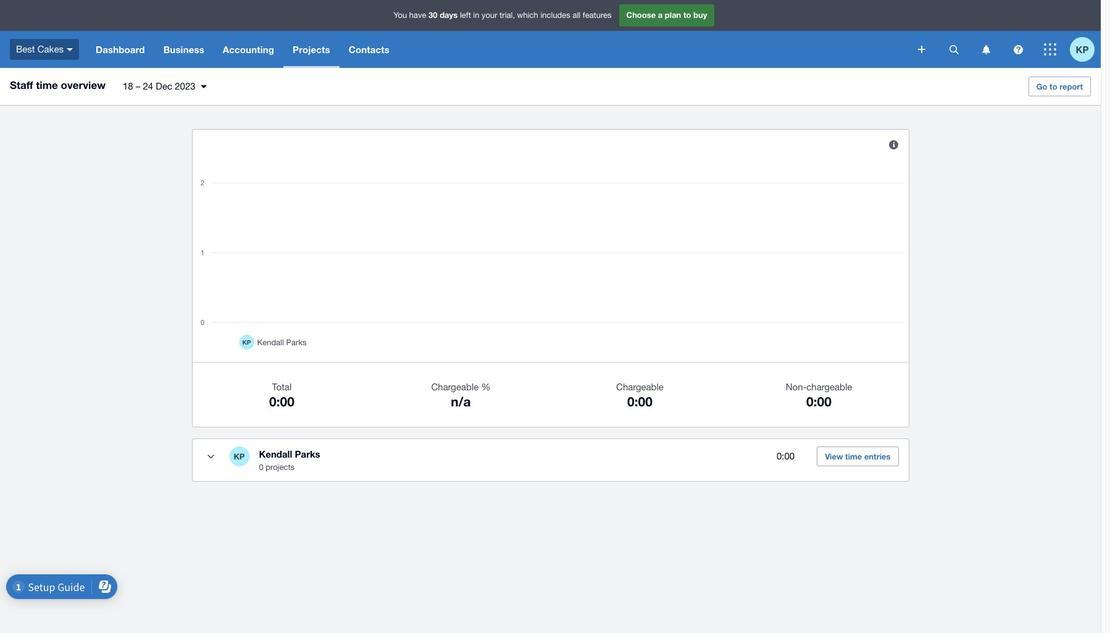 Task type: locate. For each thing, give the bounding box(es) containing it.
0 horizontal spatial time
[[36, 78, 58, 91]]

0 horizontal spatial chargeable
[[431, 382, 479, 392]]

svg image
[[1044, 43, 1057, 56], [950, 45, 959, 54], [982, 45, 990, 54], [1014, 45, 1023, 54], [918, 46, 926, 53], [67, 48, 73, 51]]

staff time overview
[[10, 78, 106, 91]]

chart key image
[[889, 140, 899, 149]]

buy
[[694, 10, 708, 20]]

chargeable inside the chargeable % n/a
[[431, 382, 479, 392]]

2023
[[175, 81, 196, 91]]

chargeable
[[431, 382, 479, 392], [616, 382, 664, 392]]

0 horizontal spatial kp
[[234, 452, 245, 461]]

time right view
[[846, 452, 862, 461]]

18 – 24 dec 2023
[[123, 81, 196, 91]]

0
[[259, 463, 264, 472]]

dashboard link
[[86, 31, 154, 68]]

projects
[[266, 463, 295, 472]]

0:00 inside non-chargeable 0:00
[[807, 394, 832, 410]]

kp up report
[[1076, 44, 1089, 55]]

1 chargeable from the left
[[431, 382, 479, 392]]

0 vertical spatial time
[[36, 78, 58, 91]]

which
[[517, 11, 538, 20]]

parks
[[295, 448, 320, 460]]

to right go
[[1050, 82, 1058, 91]]

non-chargeable 0:00
[[786, 382, 853, 410]]

1 horizontal spatial kp
[[1076, 44, 1089, 55]]

kp
[[1076, 44, 1089, 55], [234, 452, 245, 461]]

n/a
[[451, 394, 471, 410]]

choose
[[627, 10, 656, 20]]

banner
[[0, 0, 1101, 68]]

go
[[1037, 82, 1048, 91]]

banner containing kp
[[0, 0, 1101, 68]]

time right staff
[[36, 78, 58, 91]]

chargeable 0:00
[[616, 382, 664, 410]]

in
[[473, 11, 480, 20]]

accounting button
[[214, 31, 284, 68]]

toggle image
[[208, 454, 214, 459]]

1 vertical spatial to
[[1050, 82, 1058, 91]]

best
[[16, 44, 35, 54]]

trial,
[[500, 11, 515, 20]]

you have 30 days left in your trial, which includes all features
[[394, 10, 612, 20]]

go to report button
[[1029, 77, 1091, 96]]

view time entries
[[825, 452, 891, 461]]

1 horizontal spatial to
[[1050, 82, 1058, 91]]

kendall
[[259, 448, 292, 460]]

total
[[272, 382, 292, 392]]

projects
[[293, 44, 330, 55]]

chargeable for 0:00
[[616, 382, 664, 392]]

entries
[[865, 452, 891, 461]]

30
[[429, 10, 438, 20]]

0:00
[[269, 394, 295, 410], [628, 394, 653, 410], [807, 394, 832, 410], [777, 451, 795, 462]]

kp right toggle dropdown button
[[234, 452, 245, 461]]

2 chargeable from the left
[[616, 382, 664, 392]]

time
[[36, 78, 58, 91], [846, 452, 862, 461]]

18
[[123, 81, 133, 91]]

features
[[583, 11, 612, 20]]

to
[[684, 10, 691, 20], [1050, 82, 1058, 91]]

0 vertical spatial kp
[[1076, 44, 1089, 55]]

0:00 inside chargeable 0:00
[[628, 394, 653, 410]]

–
[[136, 81, 140, 91]]

1 vertical spatial kp
[[234, 452, 245, 461]]

1 horizontal spatial time
[[846, 452, 862, 461]]

days
[[440, 10, 458, 20]]

chargeable
[[807, 382, 853, 392]]

staff
[[10, 78, 33, 91]]

0 vertical spatial to
[[684, 10, 691, 20]]

1 horizontal spatial chargeable
[[616, 382, 664, 392]]

to left buy
[[684, 10, 691, 20]]

0 horizontal spatial to
[[684, 10, 691, 20]]

1 vertical spatial time
[[846, 452, 862, 461]]

your
[[482, 11, 498, 20]]

business button
[[154, 31, 214, 68]]

overview
[[61, 78, 106, 91]]

kp button
[[1070, 31, 1101, 68]]



Task type: vqa. For each thing, say whether or not it's contained in the screenshot.
150
no



Task type: describe. For each thing, give the bounding box(es) containing it.
time for view
[[846, 452, 862, 461]]

chargeable % n/a
[[431, 382, 491, 410]]

accounting
[[223, 44, 274, 55]]

total 0:00
[[269, 382, 295, 410]]

best cakes button
[[0, 31, 86, 68]]

best cakes
[[16, 44, 64, 54]]

to inside banner
[[684, 10, 691, 20]]

toggle button
[[199, 444, 223, 469]]

view time entries link
[[817, 447, 899, 466]]

kp inside popup button
[[1076, 44, 1089, 55]]

report
[[1060, 82, 1083, 91]]

dashboard
[[96, 44, 145, 55]]

business
[[163, 44, 204, 55]]

a
[[658, 10, 663, 20]]

have
[[409, 11, 426, 20]]

left
[[460, 11, 471, 20]]

svg image inside best cakes popup button
[[67, 48, 73, 51]]

plan
[[665, 10, 681, 20]]

time for staff
[[36, 78, 58, 91]]

go to report
[[1037, 82, 1083, 91]]

you
[[394, 11, 407, 20]]

non-
[[786, 382, 807, 392]]

cakes
[[38, 44, 64, 54]]

kendall parks 0 projects
[[259, 448, 320, 472]]

dec
[[156, 81, 172, 91]]

projects button
[[284, 31, 340, 68]]

choose a plan to buy
[[627, 10, 708, 20]]

chargeable for n/a
[[431, 382, 479, 392]]

includes
[[541, 11, 571, 20]]

contacts
[[349, 44, 390, 55]]

view
[[825, 452, 843, 461]]

%
[[481, 382, 491, 392]]

18 – 24 dec 2023 button
[[116, 76, 214, 97]]

contacts button
[[340, 31, 399, 68]]

all
[[573, 11, 581, 20]]

24
[[143, 81, 153, 91]]

to inside "button"
[[1050, 82, 1058, 91]]

chart key button
[[882, 132, 906, 157]]



